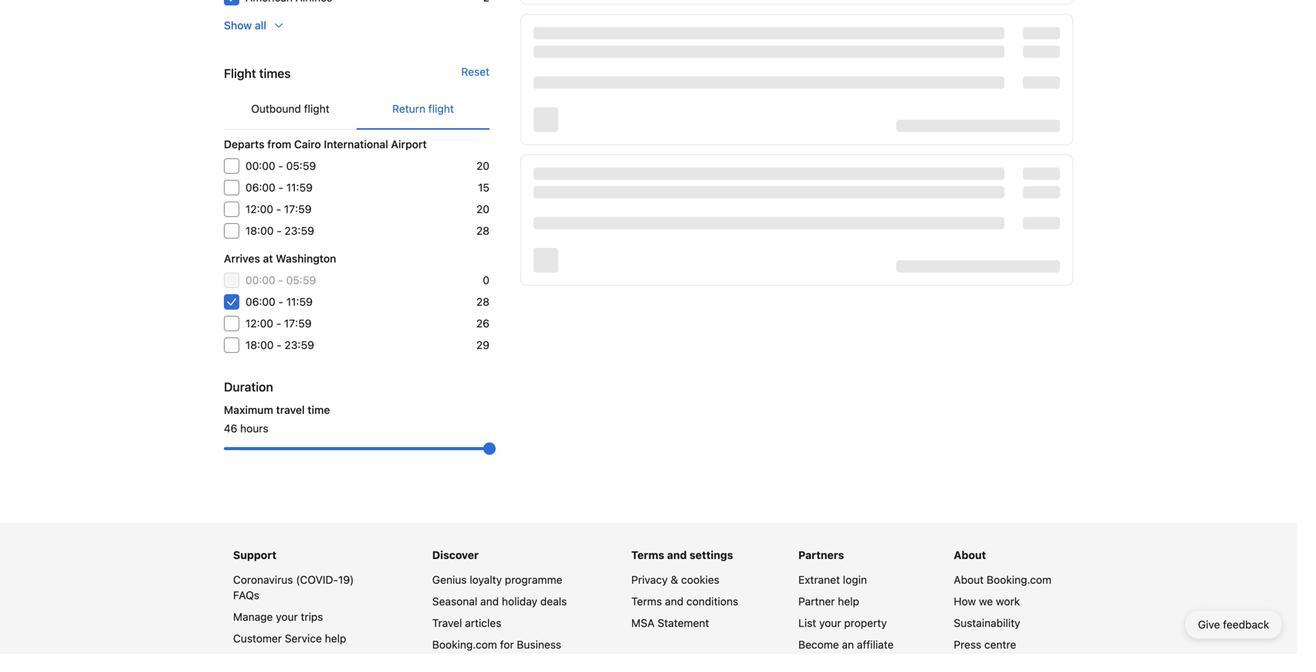 Task type: describe. For each thing, give the bounding box(es) containing it.
work
[[997, 595, 1021, 608]]

06:00 - 11:59 for at
[[246, 296, 313, 308]]

seasonal
[[433, 595, 478, 608]]

extranet login
[[799, 574, 868, 586]]

show all
[[224, 19, 267, 32]]

17:59 for cairo
[[284, 203, 312, 216]]

cookies
[[682, 574, 720, 586]]

and for holiday
[[481, 595, 499, 608]]

partner
[[799, 595, 836, 608]]

washington
[[276, 252, 336, 265]]

return
[[393, 102, 426, 115]]

coronavirus
[[233, 574, 293, 586]]

terms and settings
[[632, 549, 734, 562]]

46
[[224, 422, 237, 435]]

we
[[980, 595, 994, 608]]

0 vertical spatial booking.com
[[987, 574, 1052, 586]]

privacy
[[632, 574, 668, 586]]

seasonal and holiday deals link
[[433, 595, 567, 608]]

your for list
[[820, 617, 842, 630]]

about booking.com link
[[954, 574, 1052, 586]]

faqs
[[233, 589, 260, 602]]

airport
[[391, 138, 427, 151]]

maximum
[[224, 404, 273, 416]]

0
[[483, 274, 490, 287]]

15
[[478, 181, 490, 194]]

manage
[[233, 611, 273, 623]]

customer
[[233, 632, 282, 645]]

return flight button
[[357, 89, 490, 129]]

flight times
[[224, 66, 291, 81]]

sustainability link
[[954, 617, 1021, 630]]

tab list containing outbound flight
[[224, 89, 490, 131]]

an
[[842, 639, 855, 651]]

travel
[[433, 617, 462, 630]]

06:00 - 11:59 for from
[[246, 181, 313, 194]]

coronavirus (covid-19) faqs
[[233, 574, 354, 602]]

hours
[[240, 422, 269, 435]]

20 for 00:00 - 05:59
[[477, 160, 490, 172]]

1 vertical spatial booking.com
[[433, 639, 497, 651]]

sustainability
[[954, 617, 1021, 630]]

partner help
[[799, 595, 860, 608]]

business
[[517, 639, 562, 651]]

maximum travel time 46 hours
[[224, 404, 330, 435]]

genius
[[433, 574, 467, 586]]

05:59 for washington
[[286, 274, 316, 287]]

12:00 for arrives
[[246, 317, 273, 330]]

become an affiliate link
[[799, 639, 894, 651]]

how we work link
[[954, 595, 1021, 608]]

terms for terms and conditions
[[632, 595, 662, 608]]

affiliate
[[857, 639, 894, 651]]

times
[[259, 66, 291, 81]]

all
[[255, 19, 267, 32]]

19)
[[338, 574, 354, 586]]

arrives at washington
[[224, 252, 336, 265]]

show
[[224, 19, 252, 32]]

departs
[[224, 138, 265, 151]]

28 for 18:00 - 23:59
[[477, 224, 490, 237]]

reset
[[462, 65, 490, 78]]

&
[[671, 574, 679, 586]]

arrives
[[224, 252, 260, 265]]

23:59 for washington
[[285, 339, 314, 352]]

privacy & cookies link
[[632, 574, 720, 586]]

msa statement link
[[632, 617, 710, 630]]

00:00 - 05:59 for at
[[246, 274, 316, 287]]

msa statement
[[632, 617, 710, 630]]

extranet login link
[[799, 574, 868, 586]]

discover
[[433, 549, 479, 562]]

28 for 06:00 - 11:59
[[477, 296, 490, 308]]

seasonal and holiday deals
[[433, 595, 567, 608]]

(covid-
[[296, 574, 338, 586]]

property
[[845, 617, 888, 630]]

give
[[1199, 618, 1221, 631]]

international
[[324, 138, 388, 151]]

genius loyalty programme link
[[433, 574, 563, 586]]

statement
[[658, 617, 710, 630]]

loyalty
[[470, 574, 502, 586]]

privacy & cookies
[[632, 574, 720, 586]]

about booking.com
[[954, 574, 1052, 586]]

reset button
[[462, 64, 490, 80]]

manage your trips link
[[233, 611, 323, 623]]

feedback
[[1224, 618, 1270, 631]]

23:59 for cairo
[[285, 224, 314, 237]]

genius loyalty programme
[[433, 574, 563, 586]]

26
[[477, 317, 490, 330]]

msa
[[632, 617, 655, 630]]

20 for 12:00 - 17:59
[[477, 203, 490, 216]]

18:00 for arrives
[[246, 339, 274, 352]]

how
[[954, 595, 977, 608]]

articles
[[465, 617, 502, 630]]

cairo
[[294, 138, 321, 151]]

support
[[233, 549, 277, 562]]

how we work
[[954, 595, 1021, 608]]



Task type: vqa. For each thing, say whether or not it's contained in the screenshot.
'.' inside 02:05 MIA . 17 Dec
no



Task type: locate. For each thing, give the bounding box(es) containing it.
28
[[477, 224, 490, 237], [477, 296, 490, 308]]

06:00 down departs
[[246, 181, 276, 194]]

0 horizontal spatial your
[[276, 611, 298, 623]]

18:00 up duration
[[246, 339, 274, 352]]

your
[[276, 611, 298, 623], [820, 617, 842, 630]]

and down &
[[665, 595, 684, 608]]

06:00 for departs
[[246, 181, 276, 194]]

11:59 for washington
[[286, 296, 313, 308]]

11:59 down the cairo
[[286, 181, 313, 194]]

give feedback
[[1199, 618, 1270, 631]]

0 vertical spatial 11:59
[[286, 181, 313, 194]]

1 vertical spatial 18:00
[[246, 339, 274, 352]]

time
[[308, 404, 330, 416]]

1 06:00 from the top
[[246, 181, 276, 194]]

18:00 up at
[[246, 224, 274, 237]]

holiday
[[502, 595, 538, 608]]

centre
[[985, 639, 1017, 651]]

login
[[843, 574, 868, 586]]

23:59 up travel
[[285, 339, 314, 352]]

0 vertical spatial 00:00 - 05:59
[[246, 160, 316, 172]]

18:00 - 23:59 up arrives at washington
[[246, 224, 314, 237]]

and up privacy & cookies at the bottom
[[667, 549, 687, 562]]

05:59
[[286, 160, 316, 172], [286, 274, 316, 287]]

1 vertical spatial 00:00
[[246, 274, 276, 287]]

20 up the 15
[[477, 160, 490, 172]]

travel articles
[[433, 617, 502, 630]]

0 vertical spatial 12:00 - 17:59
[[246, 203, 312, 216]]

booking.com for business
[[433, 639, 562, 651]]

0 vertical spatial about
[[954, 549, 987, 562]]

06:00 for arrives
[[246, 296, 276, 308]]

become an affiliate
[[799, 639, 894, 651]]

1 00:00 - 05:59 from the top
[[246, 160, 316, 172]]

1 06:00 - 11:59 from the top
[[246, 181, 313, 194]]

18:00
[[246, 224, 274, 237], [246, 339, 274, 352]]

1 vertical spatial about
[[954, 574, 984, 586]]

0 vertical spatial 06:00 - 11:59
[[246, 181, 313, 194]]

your down partner help
[[820, 617, 842, 630]]

partner help link
[[799, 595, 860, 608]]

terms and conditions link
[[632, 595, 739, 608]]

your for manage
[[276, 611, 298, 623]]

23:59 up "washington"
[[285, 224, 314, 237]]

28 down the 15
[[477, 224, 490, 237]]

2 11:59 from the top
[[286, 296, 313, 308]]

11:59 for cairo
[[286, 181, 313, 194]]

0 vertical spatial 00:00
[[246, 160, 276, 172]]

booking.com up work
[[987, 574, 1052, 586]]

0 vertical spatial help
[[838, 595, 860, 608]]

05:59 down "washington"
[[286, 274, 316, 287]]

05:59 down the cairo
[[286, 160, 316, 172]]

20 down the 15
[[477, 203, 490, 216]]

1 vertical spatial 05:59
[[286, 274, 316, 287]]

2 about from the top
[[954, 574, 984, 586]]

about up about booking.com link
[[954, 549, 987, 562]]

2 06:00 from the top
[[246, 296, 276, 308]]

about up how
[[954, 574, 984, 586]]

1 vertical spatial 06:00 - 11:59
[[246, 296, 313, 308]]

1 flight from the left
[[304, 102, 330, 115]]

customer service help
[[233, 632, 346, 645]]

1 terms from the top
[[632, 549, 665, 562]]

00:00 for departs
[[246, 160, 276, 172]]

list your property
[[799, 617, 888, 630]]

manage your trips
[[233, 611, 323, 623]]

00:00 - 05:59 for from
[[246, 160, 316, 172]]

1 vertical spatial 11:59
[[286, 296, 313, 308]]

partners
[[799, 549, 845, 562]]

and for settings
[[667, 549, 687, 562]]

outbound flight
[[251, 102, 330, 115]]

0 vertical spatial 17:59
[[284, 203, 312, 216]]

18:00 - 23:59 for at
[[246, 339, 314, 352]]

0 vertical spatial 18:00
[[246, 224, 274, 237]]

1 vertical spatial 06:00
[[246, 296, 276, 308]]

terms
[[632, 549, 665, 562], [632, 595, 662, 608]]

outbound flight button
[[224, 89, 357, 129]]

extranet
[[799, 574, 841, 586]]

about
[[954, 549, 987, 562], [954, 574, 984, 586]]

help
[[838, 595, 860, 608], [325, 632, 346, 645]]

00:00
[[246, 160, 276, 172], [246, 274, 276, 287]]

00:00 - 05:59 down arrives at washington
[[246, 274, 316, 287]]

1 horizontal spatial help
[[838, 595, 860, 608]]

1 horizontal spatial your
[[820, 617, 842, 630]]

0 vertical spatial terms
[[632, 549, 665, 562]]

press centre
[[954, 639, 1017, 651]]

0 vertical spatial 05:59
[[286, 160, 316, 172]]

00:00 for arrives
[[246, 274, 276, 287]]

00:00 down departs
[[246, 160, 276, 172]]

1 vertical spatial 23:59
[[285, 339, 314, 352]]

booking.com
[[987, 574, 1052, 586], [433, 639, 497, 651]]

1 17:59 from the top
[[284, 203, 312, 216]]

and down loyalty
[[481, 595, 499, 608]]

06:00 - 11:59 down arrives at washington
[[246, 296, 313, 308]]

0 vertical spatial 28
[[477, 224, 490, 237]]

trips
[[301, 611, 323, 623]]

1 12:00 from the top
[[246, 203, 273, 216]]

flight for return flight
[[429, 102, 454, 115]]

service
[[285, 632, 322, 645]]

0 horizontal spatial booking.com
[[433, 639, 497, 651]]

about for about booking.com
[[954, 574, 984, 586]]

05:59 for cairo
[[286, 160, 316, 172]]

2 06:00 - 11:59 from the top
[[246, 296, 313, 308]]

2 18:00 from the top
[[246, 339, 274, 352]]

1 18:00 from the top
[[246, 224, 274, 237]]

18:00 - 23:59 for from
[[246, 224, 314, 237]]

2 00:00 from the top
[[246, 274, 276, 287]]

travel articles link
[[433, 617, 502, 630]]

help right service
[[325, 632, 346, 645]]

2 17:59 from the top
[[284, 317, 312, 330]]

12:00 - 17:59 for from
[[246, 203, 312, 216]]

00:00 - 05:59 down 'from'
[[246, 160, 316, 172]]

1 vertical spatial 17:59
[[284, 317, 312, 330]]

0 vertical spatial 06:00
[[246, 181, 276, 194]]

terms down 'privacy'
[[632, 595, 662, 608]]

travel
[[276, 404, 305, 416]]

help up 'list your property'
[[838, 595, 860, 608]]

06:00 - 11:59
[[246, 181, 313, 194], [246, 296, 313, 308]]

about for about
[[954, 549, 987, 562]]

12:00 - 17:59 down arrives at washington
[[246, 317, 312, 330]]

2 12:00 from the top
[[246, 317, 273, 330]]

tab list
[[224, 89, 490, 131]]

2 terms from the top
[[632, 595, 662, 608]]

2 05:59 from the top
[[286, 274, 316, 287]]

18:00 for departs
[[246, 224, 274, 237]]

12:00 up at
[[246, 203, 273, 216]]

1 00:00 from the top
[[246, 160, 276, 172]]

0 vertical spatial 18:00 - 23:59
[[246, 224, 314, 237]]

return flight
[[393, 102, 454, 115]]

12:00 for departs
[[246, 203, 273, 216]]

1 horizontal spatial booking.com
[[987, 574, 1052, 586]]

outbound
[[251, 102, 301, 115]]

0 vertical spatial 23:59
[[285, 224, 314, 237]]

1 05:59 from the top
[[286, 160, 316, 172]]

00:00 down at
[[246, 274, 276, 287]]

deals
[[541, 595, 567, 608]]

0 vertical spatial 12:00
[[246, 203, 273, 216]]

1 vertical spatial terms
[[632, 595, 662, 608]]

1 vertical spatial 18:00 - 23:59
[[246, 339, 314, 352]]

1 vertical spatial 12:00 - 17:59
[[246, 317, 312, 330]]

12:00 - 17:59 for at
[[246, 317, 312, 330]]

1 vertical spatial 12:00
[[246, 317, 273, 330]]

11:59
[[286, 181, 313, 194], [286, 296, 313, 308]]

show all button
[[218, 12, 291, 39]]

flight inside button
[[429, 102, 454, 115]]

give feedback button
[[1186, 611, 1283, 639]]

12:00
[[246, 203, 273, 216], [246, 317, 273, 330]]

1 20 from the top
[[477, 160, 490, 172]]

at
[[263, 252, 273, 265]]

2 flight from the left
[[429, 102, 454, 115]]

11:59 down "washington"
[[286, 296, 313, 308]]

2 00:00 - 05:59 from the top
[[246, 274, 316, 287]]

flight for outbound flight
[[304, 102, 330, 115]]

your up customer service help link
[[276, 611, 298, 623]]

booking.com for business link
[[433, 639, 562, 651]]

2 20 from the top
[[477, 203, 490, 216]]

press
[[954, 639, 982, 651]]

28 up 26
[[477, 296, 490, 308]]

2 28 from the top
[[477, 296, 490, 308]]

for
[[500, 639, 514, 651]]

0 vertical spatial 20
[[477, 160, 490, 172]]

12:00 - 17:59 up arrives at washington
[[246, 203, 312, 216]]

12:00 up duration
[[246, 317, 273, 330]]

list your property link
[[799, 617, 888, 630]]

conditions
[[687, 595, 739, 608]]

1 vertical spatial help
[[325, 632, 346, 645]]

flight right return
[[429, 102, 454, 115]]

terms for terms and settings
[[632, 549, 665, 562]]

1 11:59 from the top
[[286, 181, 313, 194]]

press centre link
[[954, 639, 1017, 651]]

18:00 - 23:59 up duration
[[246, 339, 314, 352]]

2 18:00 - 23:59 from the top
[[246, 339, 314, 352]]

1 vertical spatial 28
[[477, 296, 490, 308]]

1 vertical spatial 00:00 - 05:59
[[246, 274, 316, 287]]

flight
[[304, 102, 330, 115], [429, 102, 454, 115]]

0 horizontal spatial help
[[325, 632, 346, 645]]

become
[[799, 639, 840, 651]]

1 vertical spatial 20
[[477, 203, 490, 216]]

1 horizontal spatial flight
[[429, 102, 454, 115]]

departs from cairo international airport
[[224, 138, 427, 151]]

booking.com down travel articles
[[433, 639, 497, 651]]

from
[[267, 138, 291, 151]]

flight up departs from cairo international airport
[[304, 102, 330, 115]]

customer service help link
[[233, 632, 346, 645]]

terms up 'privacy'
[[632, 549, 665, 562]]

1 about from the top
[[954, 549, 987, 562]]

1 28 from the top
[[477, 224, 490, 237]]

1 23:59 from the top
[[285, 224, 314, 237]]

1 18:00 - 23:59 from the top
[[246, 224, 314, 237]]

17:59 up "washington"
[[284, 203, 312, 216]]

flight inside 'button'
[[304, 102, 330, 115]]

2 23:59 from the top
[[285, 339, 314, 352]]

23:59
[[285, 224, 314, 237], [285, 339, 314, 352]]

17:59 down "washington"
[[284, 317, 312, 330]]

-
[[278, 160, 283, 172], [279, 181, 284, 194], [276, 203, 281, 216], [277, 224, 282, 237], [278, 274, 283, 287], [279, 296, 284, 308], [276, 317, 281, 330], [277, 339, 282, 352]]

1 12:00 - 17:59 from the top
[[246, 203, 312, 216]]

17:59 for washington
[[284, 317, 312, 330]]

29
[[477, 339, 490, 352]]

0 horizontal spatial flight
[[304, 102, 330, 115]]

06:00 - 11:59 down 'from'
[[246, 181, 313, 194]]

settings
[[690, 549, 734, 562]]

2 12:00 - 17:59 from the top
[[246, 317, 312, 330]]

06:00 down at
[[246, 296, 276, 308]]

and for conditions
[[665, 595, 684, 608]]

and
[[667, 549, 687, 562], [481, 595, 499, 608], [665, 595, 684, 608]]



